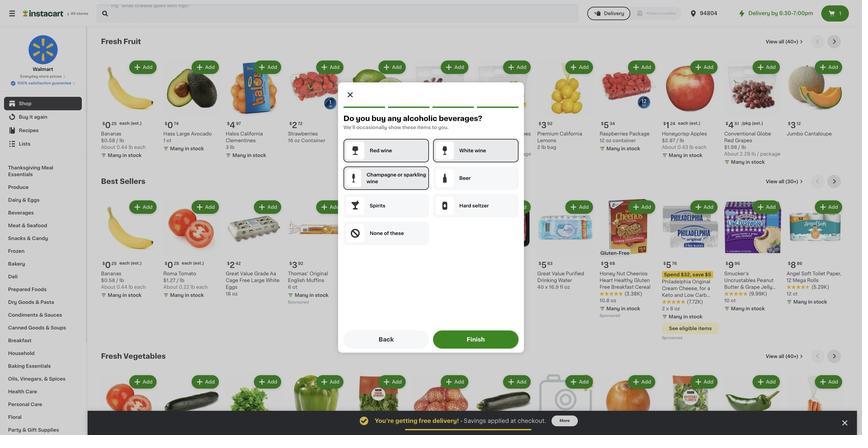 Task type: describe. For each thing, give the bounding box(es) containing it.
nut
[[617, 272, 625, 277]]

(est.) inside $5.23 per package (estimated) element
[[441, 122, 452, 126]]

package inside $ 4 green seedless grapes bag $1.98 / lb about 2.43 lb / package
[[511, 152, 531, 157]]

savings
[[464, 419, 486, 424]]

you're getting free delivery!
[[375, 419, 459, 424]]

1 vertical spatial x
[[666, 307, 669, 312]]

oz inside great value grade aa cage free large white eggs 18 oz
[[232, 292, 238, 297]]

delivery for delivery
[[604, 11, 624, 16]]

baking
[[8, 364, 25, 369]]

philadelphia
[[662, 280, 691, 285]]

care for health care
[[25, 390, 37, 395]]

at
[[510, 419, 516, 424]]

vegetables
[[124, 353, 166, 360]]

18
[[226, 292, 231, 297]]

free
[[419, 419, 431, 424]]

/ inside honeycrisp apples $2.87 / lb about 0.43 lb each
[[677, 138, 679, 143]]

sun harvest seedless red grapes $2.18 / lb about 2.4 lb / package
[[413, 132, 466, 157]]

10
[[724, 299, 730, 303]]

$4.51 per package (estimated) element
[[724, 119, 781, 131]]

we'll
[[343, 125, 355, 130]]

delivery for delivery by 6:30-7:00pm
[[748, 11, 770, 16]]

canned goods & soups
[[8, 326, 66, 331]]

grapes for harvest
[[423, 138, 441, 143]]

(30+)
[[785, 180, 798, 184]]

1 inside button
[[839, 11, 841, 16]]

$0.25 each (estimated) element for 0
[[101, 119, 158, 131]]

fresh for fresh fruit
[[101, 38, 122, 45]]

/pkg (est.) for 4
[[742, 122, 763, 126]]

about inside conventional globe red grapes $1.98 / lb about 2.28 lb / package
[[724, 152, 739, 157]]

halos
[[226, 132, 239, 136]]

$ 3 92 for thomas' original english muffins
[[289, 262, 303, 269]]

or
[[398, 173, 403, 177]]

seedless inside sun harvest seedless red grapes $2.18 / lb about 2.4 lb / package
[[443, 132, 464, 136]]

$0.28 each (estimated) element
[[163, 259, 220, 271]]

3 for premium california lemons
[[541, 122, 547, 129]]

items inside the "do you buy any alcoholic beverages? we'll occasionally show these items to you."
[[417, 125, 431, 130]]

soft
[[801, 272, 811, 277]]

$ 5 23
[[414, 122, 428, 129]]

5 for $ 5 34
[[604, 122, 609, 129]]

condiments & sauces
[[8, 313, 62, 318]]

clementines
[[226, 138, 256, 143]]

for
[[700, 287, 706, 291]]

bananas $0.58 / lb about 0.44 lb each for 0
[[101, 132, 146, 150]]

philadelphia original cream cheese, for a keto and low carb lifestyle
[[662, 280, 710, 305]]

angel
[[787, 272, 800, 277]]

household
[[8, 352, 35, 356]]

package inside sun harvest seedless red grapes $2.18 / lb about 2.4 lb / package
[[446, 152, 466, 157]]

frozen link
[[4, 245, 82, 258]]

all for 8
[[779, 180, 784, 184]]

stores
[[76, 12, 88, 15]]

$1.98 inside $ 4 green seedless grapes bag $1.98 / lb about 2.43 lb / package
[[475, 145, 488, 150]]

main content containing 0
[[88, 27, 857, 436]]

instacart logo image
[[23, 9, 63, 18]]

butter
[[724, 285, 739, 290]]

hard seltzer
[[459, 204, 489, 208]]

value for 5
[[552, 272, 565, 277]]

white wine
[[459, 149, 486, 153]]

9
[[728, 262, 734, 269]]

$0.58 for 0
[[101, 138, 115, 143]]

42 inside lime 42 1 each
[[363, 132, 369, 136]]

eggs inside great value grade aa cage free large white eggs 18 oz
[[226, 285, 238, 290]]

$ inside the $ 5 76
[[663, 262, 666, 266]]

each inside $ 0 28 each (est.)
[[182, 262, 192, 266]]

(40+) for fruit
[[785, 39, 798, 44]]

$ inside $ 4 green seedless grapes bag $1.98 / lb about 2.43 lb / package
[[476, 122, 479, 126]]

treatment tracker modal dialog
[[88, 412, 857, 436]]

recipes link
[[4, 124, 82, 137]]

white inside add your shopping preferences element
[[459, 149, 474, 153]]

& right meat
[[22, 224, 26, 228]]

$ inside $ 4 51
[[726, 122, 728, 126]]

breakfast inside the honey nut cheerios heart healthy gluten free breakfast cereal
[[611, 285, 634, 290]]

you
[[356, 115, 370, 122]]

2 inside premium california lemons 2 lb bag
[[537, 145, 540, 150]]

delivery by 6:30-7:00pm link
[[738, 9, 813, 18]]

(40+) for vegetables
[[785, 355, 798, 359]]

smucker's uncrustables peanut butter & grape jelly sandwich
[[724, 272, 774, 297]]

california for halos california clementines 3 lb
[[240, 132, 263, 136]]

$ inside $ 5 34
[[601, 122, 604, 126]]

occasionally
[[356, 125, 387, 130]]

dry goods & pasta link
[[4, 296, 82, 309]]

5 for $ 5 63
[[541, 262, 547, 269]]

6
[[288, 285, 291, 290]]

goods for dry
[[18, 300, 34, 305]]

12 inside $ 3 12
[[797, 122, 801, 126]]

$32,
[[681, 273, 691, 278]]

sandwich
[[724, 292, 747, 297]]

product group containing 1
[[662, 59, 719, 160]]

meat & seafood link
[[4, 220, 82, 232]]

roma tomato $1.27 / lb about 0.22 lb each
[[163, 272, 208, 290]]

green
[[475, 132, 490, 136]]

view all (40+) for vegetables
[[766, 355, 798, 359]]

great for 5
[[537, 272, 551, 277]]

2 item carousel region from the top
[[101, 175, 844, 345]]

ct down mega
[[793, 292, 798, 297]]

24
[[670, 122, 675, 126]]

2 horizontal spatial free
[[619, 251, 630, 256]]

& left soups
[[46, 326, 50, 331]]

health
[[8, 390, 24, 395]]

$ inside $ 0 74
[[165, 122, 167, 126]]

more button
[[552, 416, 578, 427]]

meat
[[8, 224, 21, 228]]

view all (40+) button for fresh vegetables
[[763, 350, 806, 364]]

$ 5 34
[[601, 122, 615, 129]]

spirits
[[370, 204, 385, 208]]

16
[[288, 138, 293, 143]]

fresh fruit
[[101, 38, 141, 45]]

dry goods & pasta
[[8, 300, 54, 305]]

x inside great value purified drinking water 40 x 16.9 fl oz
[[545, 285, 548, 290]]

10.8
[[600, 299, 610, 303]]

prices
[[50, 75, 62, 78]]

red wine
[[370, 149, 392, 153]]

product group containing 9
[[724, 199, 781, 314]]

ground,
[[505, 272, 524, 277]]

floral
[[8, 416, 22, 420]]

oz down lifestyle
[[674, 307, 680, 312]]

satisfaction
[[28, 81, 51, 85]]

& left the gift at the left of the page
[[22, 428, 26, 433]]

$ inside $ 8 86
[[788, 262, 791, 266]]

beef chuck, ground, 80%/20% button
[[475, 199, 532, 300]]

service type group
[[587, 7, 681, 20]]

canned
[[8, 326, 27, 331]]

large inside hass large avocado 1 ct
[[176, 132, 190, 136]]

lifestyle
[[662, 300, 682, 305]]

2.43
[[491, 152, 501, 157]]

beverages
[[8, 211, 34, 216]]

all for 3
[[779, 39, 784, 44]]

view for 8
[[766, 180, 778, 184]]

essentials inside the 'baking essentials' link
[[26, 364, 51, 369]]

hass
[[163, 132, 175, 136]]

prepared
[[8, 288, 30, 292]]

grapes inside conventional globe red grapes $1.98 / lb about 2.28 lb / package
[[735, 138, 752, 143]]

all stores link
[[23, 4, 89, 23]]

condiments
[[8, 313, 38, 318]]

wine for white wine
[[475, 149, 486, 153]]

bakery
[[8, 262, 25, 267]]

1 item carousel region from the top
[[101, 35, 844, 170]]

2 down lifestyle
[[662, 307, 665, 312]]

$ inside $ 0 28 each (est.)
[[165, 262, 167, 266]]

value for 2
[[240, 272, 253, 277]]

$0.25 each (estimated) element for each (est.)
[[101, 259, 158, 271]]

ct right 10
[[731, 299, 736, 303]]

(est.) inside $ 0 28 each (est.)
[[193, 262, 204, 266]]

$ 8 86
[[788, 262, 802, 269]]

prepared foods
[[8, 288, 47, 292]]

all stores
[[71, 12, 88, 15]]

original for cheese,
[[692, 280, 710, 285]]

bananas for each (est.)
[[101, 272, 121, 277]]

essentials inside thanksgiving meal essentials
[[8, 172, 33, 177]]

& left pasta
[[35, 300, 39, 305]]

about inside roma tomato $1.27 / lb about 0.22 lb each
[[163, 285, 178, 290]]

seltzer
[[472, 204, 489, 208]]

goods for canned
[[28, 326, 44, 331]]

produce
[[8, 185, 29, 190]]

$ inside $ 3 68
[[601, 262, 604, 266]]

1 inside lime 42 1 each
[[350, 138, 352, 143]]

3 for jumbo cantaloupe
[[791, 122, 796, 129]]

package inside conventional globe red grapes $1.98 / lb about 2.28 lb / package
[[760, 152, 780, 157]]

best sellers
[[101, 178, 145, 185]]

100%
[[17, 81, 27, 85]]

walmart logo image
[[28, 35, 58, 65]]

lime
[[350, 132, 362, 136]]

alcoholic
[[403, 115, 437, 122]]

walmart link
[[28, 35, 58, 73]]

about inside honeycrisp apples $2.87 / lb about 0.43 lb each
[[662, 145, 676, 150]]

original for muffins
[[310, 272, 328, 277]]

white inside great value grade aa cage free large white eggs 18 oz
[[266, 279, 280, 283]]

sauces
[[44, 313, 62, 318]]

$ 3 68
[[601, 262, 615, 269]]

5 for $ 5 23
[[417, 122, 422, 129]]

(est.) inside $1.24 each (estimated) element
[[689, 122, 700, 126]]

floral link
[[4, 412, 82, 424]]

none
[[370, 231, 383, 236]]

premium california lemons 2 lb bag
[[537, 132, 582, 150]]

purified
[[566, 272, 584, 277]]

12 inside angel soft toilet paper, 12 mega rolls
[[787, 279, 791, 283]]

oz inside 'raspberries package 12 oz container'
[[606, 138, 611, 143]]

/pkg for 5
[[431, 122, 440, 126]]

it
[[30, 115, 33, 120]]

/ inside roma tomato $1.27 / lb about 0.22 lb each
[[177, 279, 179, 283]]

rolls
[[807, 279, 819, 283]]

100% satisfaction guarantee button
[[10, 79, 75, 86]]

free inside great value grade aa cage free large white eggs 18 oz
[[239, 279, 250, 283]]

74
[[174, 122, 179, 126]]

wine for red wine
[[381, 149, 392, 153]]

each inside roma tomato $1.27 / lb about 0.22 lb each
[[196, 285, 208, 290]]

0.44 for 0
[[117, 145, 127, 150]]

0.22
[[179, 285, 189, 290]]

& inside smucker's uncrustables peanut butter & grape jelly sandwich
[[740, 285, 744, 290]]

cage
[[226, 279, 238, 283]]

$1.98 inside conventional globe red grapes $1.98 / lb about 2.28 lb / package
[[724, 145, 737, 150]]

2 up the cage
[[230, 262, 235, 269]]

/pkg (est.) for 5
[[431, 122, 452, 126]]

honey
[[600, 272, 615, 277]]

4 for $ 4 97
[[230, 122, 235, 129]]

$ inside $ 1 24
[[663, 122, 666, 126]]

do you buy any alcoholic beverages? we'll occasionally show these items to you.
[[343, 115, 482, 130]]

gluten
[[634, 279, 650, 283]]

about inside $ 4 green seedless grapes bag $1.98 / lb about 2.43 lb / package
[[475, 152, 489, 157]]

& left the spices
[[44, 377, 48, 382]]

item carousel region containing fresh vegetables
[[101, 350, 844, 436]]

snacks
[[8, 236, 26, 241]]

each inside honeycrisp apples $2.87 / lb about 0.43 lb each
[[695, 145, 707, 150]]



Task type: vqa. For each thing, say whether or not it's contained in the screenshot.
Smucker's Uncrustables Peanut Butter & Grape Jelly Sandwich
yes



Task type: locate. For each thing, give the bounding box(es) containing it.
save
[[693, 273, 704, 278]]

1 vertical spatial original
[[692, 280, 710, 285]]

$ inside $ 2 42
[[227, 262, 230, 266]]

1 horizontal spatial white
[[459, 149, 474, 153]]

items right eligible
[[698, 327, 712, 331]]

view
[[766, 39, 778, 44], [766, 180, 778, 184], [766, 355, 778, 359]]

snacks & candy
[[8, 236, 48, 241]]

2 25 from the top
[[111, 262, 117, 266]]

0 horizontal spatial large
[[176, 132, 190, 136]]

breakfast down healthy
[[611, 285, 634, 290]]

0 horizontal spatial eggs
[[27, 198, 40, 203]]

42
[[363, 132, 369, 136], [235, 262, 241, 266]]

2 /pkg from the left
[[431, 122, 440, 126]]

free down heart
[[600, 285, 610, 290]]

more
[[560, 420, 570, 423]]

0.44
[[117, 145, 127, 150], [117, 285, 127, 290]]

goods inside canned goods & soups link
[[28, 326, 44, 331]]

4 for $ 4 51
[[728, 122, 734, 129]]

large down grade
[[251, 279, 265, 283]]

these right of
[[390, 231, 404, 236]]

1 vertical spatial these
[[390, 231, 404, 236]]

2 0.44 from the top
[[117, 285, 127, 290]]

0 vertical spatial essentials
[[8, 172, 33, 177]]

these inside the "do you buy any alcoholic beverages? we'll occasionally show these items to you."
[[402, 125, 416, 130]]

2 california from the left
[[240, 132, 263, 136]]

great inside great value purified drinking water 40 x 16.9 fl oz
[[537, 272, 551, 277]]

about inside sun harvest seedless red grapes $2.18 / lb about 2.4 lb / package
[[413, 152, 427, 157]]

1 horizontal spatial great
[[537, 272, 551, 277]]

1 fresh from the top
[[101, 38, 122, 45]]

1 horizontal spatial breakfast
[[611, 285, 634, 290]]

0 vertical spatial 92
[[547, 122, 553, 126]]

seedless
[[491, 132, 512, 136], [443, 132, 464, 136]]

peanut
[[757, 279, 774, 283]]

6:30-
[[779, 11, 793, 16]]

grapes for 4
[[514, 132, 531, 136]]

1 horizontal spatial 92
[[547, 122, 553, 126]]

$ 3 12
[[788, 122, 801, 129]]

1 vertical spatial item carousel region
[[101, 175, 844, 345]]

oz right 10.8
[[611, 299, 616, 303]]

oils, vinegars, & spices
[[8, 377, 65, 382]]

1 vertical spatial $ 3 92
[[289, 262, 303, 269]]

seafood
[[27, 224, 47, 228]]

2 horizontal spatial 4
[[728, 122, 734, 129]]

& right dairy
[[22, 198, 26, 203]]

1 view from the top
[[766, 39, 778, 44]]

0 horizontal spatial great
[[226, 272, 239, 277]]

0 vertical spatial 8
[[791, 262, 796, 269]]

each
[[119, 122, 130, 126], [678, 122, 688, 126], [353, 138, 365, 143], [134, 145, 146, 150], [695, 145, 707, 150], [119, 262, 130, 266], [182, 262, 192, 266], [134, 285, 146, 290], [196, 285, 208, 290]]

2 horizontal spatial package
[[760, 152, 780, 157]]

hass large avocado 1 ct
[[163, 132, 212, 143]]

ct down hass
[[167, 138, 171, 143]]

1 vertical spatial $ 0 25 each (est.)
[[102, 262, 142, 269]]

$ 3 92 up thomas'
[[289, 262, 303, 269]]

view all (30+)
[[766, 180, 798, 184]]

0 vertical spatial all
[[779, 39, 784, 44]]

/pkg for 4
[[742, 122, 751, 126]]

$0.58 for each (est.)
[[101, 279, 115, 283]]

ct inside hass large avocado 1 ct
[[167, 138, 171, 143]]

main content
[[88, 27, 857, 436]]

2 /pkg (est.) from the left
[[431, 122, 452, 126]]

see eligible items button
[[662, 323, 719, 335]]

delivery by 6:30-7:00pm
[[748, 11, 813, 16]]

$ inside $ 5 63
[[539, 262, 541, 266]]

eggs down the cage
[[226, 285, 238, 290]]

1 inside hass large avocado 1 ct
[[163, 138, 165, 143]]

/pkg (est.) right '51'
[[742, 122, 763, 126]]

apples
[[691, 132, 707, 136]]

1 horizontal spatial $1.98
[[724, 145, 737, 150]]

1 vertical spatial large
[[251, 279, 265, 283]]

great up drinking
[[537, 272, 551, 277]]

items up sun
[[417, 125, 431, 130]]

goods down condiments & sauces
[[28, 326, 44, 331]]

/pkg inside $5.23 per package (estimated) element
[[431, 122, 440, 126]]

1 vertical spatial all
[[779, 180, 784, 184]]

package down "globe"
[[760, 152, 780, 157]]

2 4 from the left
[[728, 122, 734, 129]]

smucker's
[[724, 272, 749, 277]]

0 horizontal spatial 8
[[670, 307, 673, 312]]

wine down champagne
[[367, 179, 378, 184]]

$ inside "$ 4 97"
[[227, 122, 230, 126]]

x down lifestyle
[[666, 307, 669, 312]]

0 vertical spatial item carousel region
[[101, 35, 844, 170]]

2 down lemons
[[537, 145, 540, 150]]

0 horizontal spatial grapes
[[423, 138, 441, 143]]

1 horizontal spatial value
[[552, 272, 565, 277]]

$1.98 down conventional
[[724, 145, 737, 150]]

3 down halos at the left top of the page
[[226, 145, 229, 150]]

delivery inside delivery button
[[604, 11, 624, 16]]

/pkg (est.) inside $5.23 per package (estimated) element
[[431, 122, 452, 126]]

2 view all (40+) from the top
[[766, 355, 798, 359]]

oz inside great value purified drinking water 40 x 16.9 fl oz
[[564, 285, 570, 290]]

$ inside $ 5 23
[[414, 122, 417, 126]]

4 inside $ 4 green seedless grapes bag $1.98 / lb about 2.43 lb / package
[[479, 122, 485, 129]]

2 view all (40+) button from the top
[[763, 350, 806, 364]]

ct inside thomas' original english muffins 6 ct
[[292, 285, 297, 290]]

$ 0 33
[[352, 122, 366, 129]]

grapes left premium
[[514, 132, 531, 136]]

view all (40+) for fruit
[[766, 39, 798, 44]]

2 seedless from the left
[[443, 132, 464, 136]]

1 horizontal spatial $ 3 92
[[539, 122, 553, 129]]

large inside great value grade aa cage free large white eggs 18 oz
[[251, 279, 265, 283]]

see eligible items
[[669, 327, 712, 331]]

2 vertical spatial item carousel region
[[101, 350, 844, 436]]

5 left 23
[[417, 122, 422, 129]]

1 horizontal spatial free
[[600, 285, 610, 290]]

3 for thomas' original english muffins
[[292, 262, 297, 269]]

toilet
[[813, 272, 825, 277]]

view all (40+) button for fresh fruit
[[763, 35, 806, 48]]

free right the cage
[[239, 279, 250, 283]]

0.44 for each (est.)
[[117, 285, 127, 290]]

ct right 6
[[292, 285, 297, 290]]

3 all from the top
[[779, 355, 784, 359]]

1 vertical spatial white
[[266, 279, 280, 283]]

0 vertical spatial $ 0 25 each (est.)
[[102, 122, 142, 129]]

$ inside $ 9 96
[[726, 262, 728, 266]]

healthy
[[614, 279, 633, 283]]

red down sun
[[413, 138, 422, 143]]

0 horizontal spatial $ 3 92
[[289, 262, 303, 269]]

1 horizontal spatial /pkg (est.)
[[742, 122, 763, 126]]

3 up "jumbo"
[[791, 122, 796, 129]]

fresh for fresh vegetables
[[101, 353, 122, 360]]

1 vertical spatial items
[[698, 327, 712, 331]]

1 california from the left
[[560, 132, 582, 136]]

grapes down "harvest"
[[423, 138, 441, 143]]

1 bananas from the top
[[101, 132, 121, 136]]

$ 4 51
[[726, 122, 739, 129]]

0 vertical spatial (40+)
[[785, 39, 798, 44]]

value inside great value grade aa cage free large white eggs 18 oz
[[240, 272, 253, 277]]

fresh
[[101, 38, 122, 45], [101, 353, 122, 360]]

care up floral link
[[31, 403, 42, 407]]

you're
[[375, 419, 394, 424]]

1 25 from the top
[[111, 122, 117, 126]]

$1.24 each (estimated) element
[[662, 119, 719, 131]]

1 horizontal spatial 4
[[479, 122, 485, 129]]

add your shopping preferences element
[[338, 83, 524, 353]]

0 vertical spatial 42
[[363, 132, 369, 136]]

25 for each (est.)
[[111, 262, 117, 266]]

items inside button
[[698, 327, 712, 331]]

great inside great value grade aa cage free large white eggs 18 oz
[[226, 272, 239, 277]]

great value purified drinking water 40 x 16.9 fl oz
[[537, 272, 584, 290]]

original inside 'philadelphia original cream cheese, for a keto and low carb lifestyle'
[[692, 280, 710, 285]]

63
[[547, 262, 553, 266]]

12 inside 'raspberries package 12 oz container'
[[600, 138, 605, 143]]

3 for honey nut cheerios heart healthy gluten free breakfast cereal
[[604, 262, 609, 269]]

items
[[417, 125, 431, 130], [698, 327, 712, 331]]

0 vertical spatial free
[[619, 251, 630, 256]]

$ 0 25 each (est.) for each (est.)
[[102, 262, 142, 269]]

raspberries package 12 oz container
[[600, 132, 650, 143]]

51
[[735, 122, 739, 126]]

1 horizontal spatial seedless
[[491, 132, 512, 136]]

0 vertical spatial bananas
[[101, 132, 121, 136]]

1 vertical spatial free
[[239, 279, 250, 283]]

california inside premium california lemons 2 lb bag
[[560, 132, 582, 136]]

1 view all (40+) button from the top
[[763, 35, 806, 48]]

1 value from the left
[[552, 272, 565, 277]]

cream
[[662, 287, 678, 291]]

x right 40
[[545, 285, 548, 290]]

$ 2 72
[[289, 122, 303, 129]]

1 great from the left
[[537, 272, 551, 277]]

$ 4 green seedless grapes bag $1.98 / lb about 2.43 lb / package
[[475, 122, 531, 157]]

1 vertical spatial $0.58
[[101, 279, 115, 283]]

0 horizontal spatial original
[[310, 272, 328, 277]]

breakfast up household
[[8, 339, 32, 343]]

2 $ 0 25 each (est.) from the top
[[102, 262, 142, 269]]

0 horizontal spatial items
[[417, 125, 431, 130]]

2 package from the left
[[760, 152, 780, 157]]

2 $0.58 from the top
[[101, 279, 115, 283]]

1 view all (40+) from the top
[[766, 39, 798, 44]]

72
[[298, 122, 303, 126]]

2 view from the top
[[766, 180, 778, 184]]

gluten-
[[600, 251, 619, 256]]

1 horizontal spatial delivery
[[748, 11, 770, 16]]

0 horizontal spatial free
[[239, 279, 250, 283]]

0 vertical spatial view all (40+) button
[[763, 35, 806, 48]]

essentials up oils, vinegars, & spices
[[26, 364, 51, 369]]

2 bananas $0.58 / lb about 0.44 lb each from the top
[[101, 272, 146, 290]]

2 fresh from the top
[[101, 353, 122, 360]]

goods down prepared foods in the bottom left of the page
[[18, 300, 34, 305]]

view for 3
[[766, 39, 778, 44]]

5 left 34
[[604, 122, 609, 129]]

keto
[[662, 293, 673, 298]]

2 all from the top
[[779, 180, 784, 184]]

5 left 63
[[541, 262, 547, 269]]

0 horizontal spatial delivery
[[604, 11, 624, 16]]

thomas'
[[288, 272, 308, 277]]

california for premium california lemons 2 lb bag
[[560, 132, 582, 136]]

1 vertical spatial essentials
[[26, 364, 51, 369]]

5 left 76
[[666, 262, 671, 269]]

all
[[779, 39, 784, 44], [779, 180, 784, 184], [779, 355, 784, 359]]

view all (30+) button
[[763, 175, 806, 189]]

5 for $ 5 76
[[666, 262, 671, 269]]

package right 2.4
[[446, 152, 466, 157]]

lb inside premium california lemons 2 lb bag
[[541, 145, 546, 150]]

eggs
[[27, 198, 40, 203], [226, 285, 238, 290]]

42 down occasionally
[[363, 132, 369, 136]]

40
[[537, 285, 544, 290]]

1 (40+) from the top
[[785, 39, 798, 44]]

4 left '51'
[[728, 122, 734, 129]]

1 package from the left
[[511, 152, 531, 157]]

★★★★★
[[787, 285, 810, 290], [787, 285, 810, 290], [724, 292, 748, 297], [724, 292, 748, 297], [600, 292, 623, 297], [600, 292, 623, 297], [662, 300, 686, 305], [662, 300, 686, 305]]

/pkg (est.) up "harvest"
[[431, 122, 452, 126]]

3 package from the left
[[446, 152, 466, 157]]

1 bananas $0.58 / lb about 0.44 lb each from the top
[[101, 132, 146, 150]]

california inside halos california clementines 3 lb
[[240, 132, 263, 136]]

eggs down produce link
[[27, 198, 40, 203]]

92 up premium
[[547, 122, 553, 126]]

uncrustables
[[724, 279, 756, 283]]

wine down show
[[381, 149, 392, 153]]

0 vertical spatial 0.44
[[117, 145, 127, 150]]

92 for premium california lemons
[[547, 122, 553, 126]]

$ inside $ 3 12
[[788, 122, 791, 126]]

harvest
[[423, 132, 441, 136]]

0 horizontal spatial white
[[266, 279, 280, 283]]

1 horizontal spatial eggs
[[226, 285, 238, 290]]

lists
[[19, 142, 30, 146]]

/pkg (est.) inside $4.51 per package (estimated) element
[[742, 122, 763, 126]]

0 horizontal spatial /pkg (est.)
[[431, 122, 452, 126]]

1 vertical spatial breakfast
[[8, 339, 32, 343]]

package right 2.43
[[511, 152, 531, 157]]

& left candy
[[27, 236, 31, 241]]

2 bananas from the top
[[101, 272, 121, 277]]

oz right '16'
[[294, 138, 300, 143]]

$ 0 25 each (est.)
[[102, 122, 142, 129], [102, 262, 142, 269]]

1 vertical spatial view all (40+) button
[[763, 350, 806, 364]]

0 horizontal spatial seedless
[[443, 132, 464, 136]]

1 $ 0 25 each (est.) from the top
[[102, 122, 142, 129]]

drinking
[[537, 279, 557, 283]]

1 $0.25 each (estimated) element from the top
[[101, 119, 158, 131]]

1 horizontal spatial 8
[[791, 262, 796, 269]]

care down vinegars, at the bottom left
[[25, 390, 37, 395]]

92 up thomas'
[[298, 262, 303, 266]]

$5.72 element
[[475, 259, 532, 271]]

0 horizontal spatial breakfast
[[8, 339, 32, 343]]

0 vertical spatial goods
[[18, 300, 34, 305]]

red down occasionally
[[370, 149, 379, 153]]

grapes inside sun harvest seedless red grapes $2.18 / lb about 2.4 lb / package
[[423, 138, 441, 143]]

1 /pkg (est.) from the left
[[742, 122, 763, 126]]

80%/20%
[[475, 279, 498, 283]]

$ 3 92 for premium california lemons
[[539, 122, 553, 129]]

snacks & candy link
[[4, 232, 82, 245]]

lb inside halos california clementines 3 lb
[[230, 145, 234, 150]]

fresh left fruit on the left top of page
[[101, 38, 122, 45]]

1 vertical spatial $0.25 each (estimated) element
[[101, 259, 158, 271]]

0 horizontal spatial /pkg
[[431, 122, 440, 126]]

wine inside champagne or sparkling wine
[[367, 179, 378, 184]]

& down uncrustables
[[740, 285, 744, 290]]

california right premium
[[560, 132, 582, 136]]

red inside add your shopping preferences element
[[370, 149, 379, 153]]

& left sauces
[[39, 313, 43, 318]]

(7.72k)
[[687, 300, 703, 305]]

none of these
[[370, 231, 404, 236]]

california up clementines
[[240, 132, 263, 136]]

buy it again link
[[4, 110, 82, 124]]

essentials down thanksgiving
[[8, 172, 33, 177]]

$ 3 92
[[539, 122, 553, 129], [289, 262, 303, 269]]

1 horizontal spatial large
[[251, 279, 265, 283]]

these up sun
[[402, 125, 416, 130]]

0 horizontal spatial 42
[[235, 262, 241, 266]]

white down aa
[[266, 279, 280, 283]]

essentials
[[8, 172, 33, 177], [26, 364, 51, 369]]

1 vertical spatial fresh
[[101, 353, 122, 360]]

2.28
[[740, 152, 750, 157]]

$5.23 per package (estimated) element
[[413, 119, 470, 131]]

seedless down you.
[[443, 132, 464, 136]]

0 vertical spatial these
[[402, 125, 416, 130]]

$1.98 down bag
[[475, 145, 488, 150]]

seedless inside $ 4 green seedless grapes bag $1.98 / lb about 2.43 lb / package
[[491, 132, 512, 136]]

sellers
[[120, 178, 145, 185]]

1 vertical spatial 25
[[111, 262, 117, 266]]

value up water
[[552, 272, 565, 277]]

2 horizontal spatial red
[[724, 138, 734, 143]]

$0.25 each (estimated) element
[[101, 119, 158, 131], [101, 259, 158, 271]]

2 $0.25 each (estimated) element from the top
[[101, 259, 158, 271]]

seedless right green
[[491, 132, 512, 136]]

goods inside dry goods & pasta link
[[18, 300, 34, 305]]

oz down the raspberries
[[606, 138, 611, 143]]

0 vertical spatial $0.25 each (estimated) element
[[101, 119, 158, 131]]

bananas for 0
[[101, 132, 121, 136]]

red
[[724, 138, 734, 143], [413, 138, 422, 143], [370, 149, 379, 153]]

None search field
[[96, 4, 578, 23]]

2 left the 72
[[292, 122, 297, 129]]

2 value from the left
[[240, 272, 253, 277]]

42 inside $ 2 42
[[235, 262, 241, 266]]

$ inside $ 0 33
[[352, 122, 354, 126]]

item carousel region
[[101, 35, 844, 170], [101, 175, 844, 345], [101, 350, 844, 436]]

(9.99k)
[[749, 292, 767, 297]]

lists link
[[4, 137, 82, 151]]

value inside great value purified drinking water 40 x 16.9 fl oz
[[552, 272, 565, 277]]

1 vertical spatial view all (40+)
[[766, 355, 798, 359]]

3 up premium
[[541, 122, 547, 129]]

0 horizontal spatial wine
[[367, 179, 378, 184]]

in
[[185, 147, 189, 151], [372, 147, 376, 151], [621, 147, 625, 151], [122, 153, 127, 158], [683, 153, 688, 158], [247, 153, 252, 158], [496, 160, 501, 165], [746, 160, 750, 165], [434, 160, 438, 165], [122, 293, 127, 298], [185, 293, 189, 298], [309, 293, 314, 298], [808, 300, 812, 305], [746, 307, 750, 312], [621, 307, 625, 312], [683, 315, 688, 320]]

free up nut
[[619, 251, 630, 256]]

0 inside the $0.28 each (estimated) element
[[167, 262, 173, 269]]

1 all from the top
[[779, 39, 784, 44]]

free inside the honey nut cheerios heart healthy gluten free breakfast cereal
[[600, 285, 610, 290]]

x
[[545, 285, 548, 290], [666, 307, 669, 312]]

8 down lifestyle
[[670, 307, 673, 312]]

0 vertical spatial items
[[417, 125, 431, 130]]

1 $1.98 from the left
[[475, 145, 488, 150]]

back
[[379, 337, 394, 343]]

/pkg right '51'
[[742, 122, 751, 126]]

meat & seafood
[[8, 224, 47, 228]]

42 up the cage
[[235, 262, 241, 266]]

2 vertical spatial view
[[766, 355, 778, 359]]

0 vertical spatial $0.58
[[101, 138, 115, 143]]

1 vertical spatial bananas
[[101, 272, 121, 277]]

personal care
[[8, 403, 42, 407]]

/pkg inside $4.51 per package (estimated) element
[[742, 122, 751, 126]]

great up the cage
[[226, 272, 239, 277]]

2 vertical spatial free
[[600, 285, 610, 290]]

0 horizontal spatial california
[[240, 132, 263, 136]]

(est.) inside $4.51 per package (estimated) element
[[752, 122, 763, 126]]

recipes
[[19, 128, 39, 133]]

2 (40+) from the top
[[785, 355, 798, 359]]

muffins
[[306, 279, 324, 283]]

3 view from the top
[[766, 355, 778, 359]]

8 inside product group
[[791, 262, 796, 269]]

wine down bag
[[475, 149, 486, 153]]

white up beer
[[459, 149, 474, 153]]

0 vertical spatial bananas $0.58 / lb about 0.44 lb each
[[101, 132, 146, 150]]

23
[[423, 122, 428, 126]]

care for personal care
[[31, 403, 42, 407]]

sponsored badge image
[[288, 301, 308, 305], [600, 314, 620, 318], [350, 330, 371, 334], [662, 337, 682, 341]]

4 up green
[[479, 122, 485, 129]]

0 horizontal spatial 4
[[230, 122, 235, 129]]

red inside sun harvest seedless red grapes $2.18 / lb about 2.4 lb / package
[[413, 138, 422, 143]]

walmart
[[33, 67, 53, 72]]

$ 0 25 each (est.) for 0
[[102, 122, 142, 129]]

oz right fl
[[564, 285, 570, 290]]

$1.98
[[475, 145, 488, 150], [724, 145, 737, 150]]

view inside popup button
[[766, 180, 778, 184]]

grapes
[[514, 132, 531, 136], [735, 138, 752, 143], [423, 138, 441, 143]]

2 vertical spatial all
[[779, 355, 784, 359]]

cheese,
[[679, 287, 698, 291]]

red down conventional
[[724, 138, 734, 143]]

3 inside halos california clementines 3 lb
[[226, 145, 229, 150]]

value left grade
[[240, 272, 253, 277]]

all inside view all (30+) popup button
[[779, 180, 784, 184]]

2 horizontal spatial wine
[[475, 149, 486, 153]]

92 for thomas' original english muffins
[[298, 262, 303, 266]]

1 0.44 from the top
[[117, 145, 127, 150]]

1 vertical spatial 42
[[235, 262, 241, 266]]

0 vertical spatial eggs
[[27, 198, 40, 203]]

0 vertical spatial breakfast
[[611, 285, 634, 290]]

strawberries
[[288, 132, 318, 136]]

canned goods & soups link
[[4, 322, 82, 335]]

3 left 68
[[604, 262, 609, 269]]

guarantee
[[52, 81, 71, 85]]

$
[[102, 122, 105, 126], [165, 122, 167, 126], [289, 122, 292, 126], [352, 122, 354, 126], [476, 122, 479, 126], [539, 122, 541, 126], [663, 122, 666, 126], [726, 122, 728, 126], [227, 122, 230, 126], [414, 122, 417, 126], [601, 122, 604, 126], [788, 122, 791, 126], [102, 262, 105, 266], [165, 262, 167, 266], [289, 262, 292, 266], [539, 262, 541, 266], [663, 262, 666, 266], [726, 262, 728, 266], [227, 262, 230, 266], [601, 262, 604, 266], [788, 262, 791, 266]]

great for 2
[[226, 272, 239, 277]]

$ inside $ 2 72
[[289, 122, 292, 126]]

$ 3 92 up premium
[[539, 122, 553, 129]]

original up muffins
[[310, 272, 328, 277]]

product group
[[101, 59, 158, 160], [163, 59, 220, 154], [226, 59, 283, 160], [288, 59, 345, 144], [350, 59, 407, 154], [413, 59, 470, 167], [475, 59, 532, 167], [537, 59, 594, 151], [600, 59, 657, 154], [662, 59, 719, 160], [724, 59, 781, 167], [787, 59, 844, 137], [101, 199, 158, 300], [163, 199, 220, 300], [226, 199, 283, 298], [288, 199, 345, 306], [350, 199, 407, 335], [413, 199, 470, 307], [475, 199, 532, 300], [537, 199, 594, 291], [600, 199, 657, 320], [662, 199, 719, 342], [724, 199, 781, 314], [787, 199, 844, 307], [101, 375, 158, 436], [163, 375, 220, 436], [226, 375, 283, 436], [288, 375, 345, 436], [350, 375, 407, 436], [413, 375, 470, 436], [475, 375, 532, 436], [537, 375, 594, 436], [600, 375, 657, 436], [662, 375, 719, 436], [724, 375, 781, 436], [787, 375, 844, 436]]

1 horizontal spatial red
[[413, 138, 422, 143]]

1 vertical spatial view
[[766, 180, 778, 184]]

97
[[236, 122, 241, 126]]

original inside thomas' original english muffins 6 ct
[[310, 272, 328, 277]]

1 vertical spatial 8
[[670, 307, 673, 312]]

fresh left vegetables
[[101, 353, 122, 360]]

grapes inside $ 4 green seedless grapes bag $1.98 / lb about 2.43 lb / package
[[514, 132, 531, 136]]

4 left 97
[[230, 122, 235, 129]]

1 horizontal spatial package
[[511, 152, 531, 157]]

3 4 from the left
[[230, 122, 235, 129]]

4 for $ 4 green seedless grapes bag $1.98 / lb about 2.43 lb / package
[[479, 122, 485, 129]]

red inside conventional globe red grapes $1.98 / lb about 2.28 lb / package
[[724, 138, 734, 143]]

0 horizontal spatial value
[[240, 272, 253, 277]]

0 horizontal spatial 92
[[298, 262, 303, 266]]

1 horizontal spatial x
[[666, 307, 669, 312]]

2 horizontal spatial grapes
[[735, 138, 752, 143]]

1 vertical spatial care
[[31, 403, 42, 407]]

1 /pkg from the left
[[742, 122, 751, 126]]

1 vertical spatial eggs
[[226, 285, 238, 290]]

delivery inside delivery by 6:30-7:00pm "link"
[[748, 11, 770, 16]]

bananas $0.58 / lb about 0.44 lb each for each (est.)
[[101, 272, 146, 290]]

breakfast
[[611, 285, 634, 290], [8, 339, 32, 343]]

0 horizontal spatial red
[[370, 149, 379, 153]]

8 left the 86
[[791, 262, 796, 269]]

2 great from the left
[[226, 272, 239, 277]]

1 inside product group
[[666, 122, 669, 129]]

thanksgiving meal essentials
[[8, 166, 53, 177]]

0 vertical spatial 25
[[111, 122, 117, 126]]

1 horizontal spatial grapes
[[514, 132, 531, 136]]

1 seedless from the left
[[491, 132, 512, 136]]

2 $1.98 from the left
[[724, 145, 737, 150]]

each inside lime 42 1 each
[[353, 138, 365, 143]]

1 horizontal spatial 42
[[363, 132, 369, 136]]

1 4 from the left
[[479, 122, 485, 129]]

product group containing 8
[[787, 199, 844, 307]]

3 item carousel region from the top
[[101, 350, 844, 436]]

spend
[[664, 273, 680, 278]]

/pkg right 23
[[431, 122, 440, 126]]

oz
[[294, 138, 300, 143], [606, 138, 611, 143], [564, 285, 570, 290], [232, 292, 238, 297], [611, 299, 616, 303], [674, 307, 680, 312]]

1 horizontal spatial california
[[560, 132, 582, 136]]

grapes down conventional
[[735, 138, 752, 143]]

original up for
[[692, 280, 710, 285]]

oz inside strawberries 16 oz container
[[294, 138, 300, 143]]

large down 74
[[176, 132, 190, 136]]

prepared foods link
[[4, 284, 82, 296]]

25 for 0
[[111, 122, 117, 126]]

care
[[25, 390, 37, 395], [31, 403, 42, 407]]

1 $0.58 from the top
[[101, 138, 115, 143]]

oz right 18
[[232, 292, 238, 297]]

1 horizontal spatial wine
[[381, 149, 392, 153]]

3 up thomas'
[[292, 262, 297, 269]]



